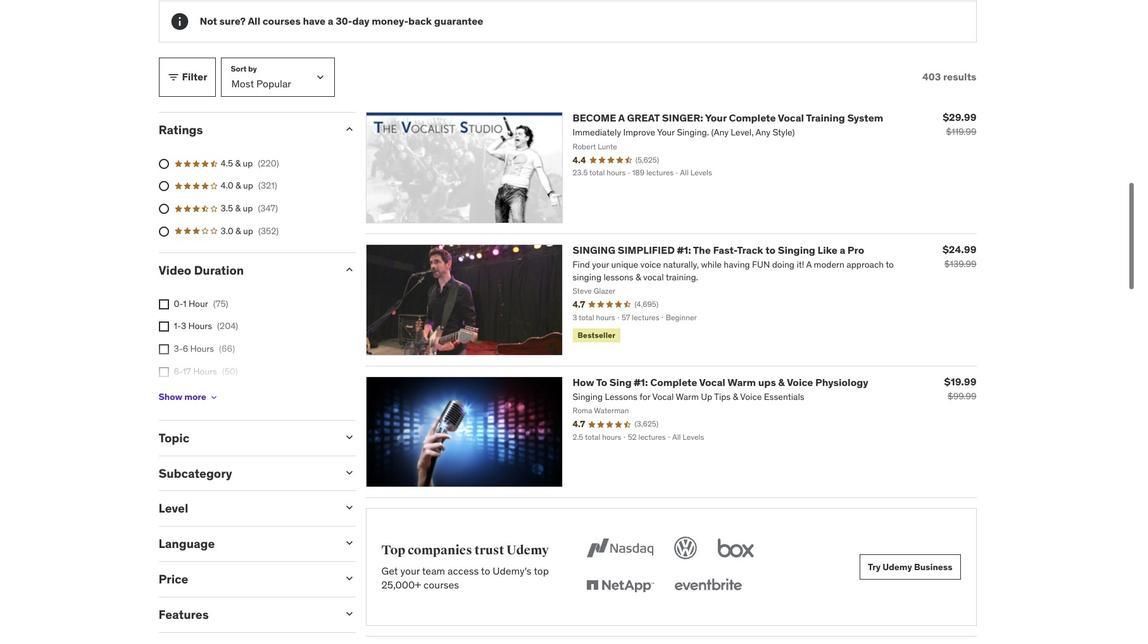 Task type: locate. For each thing, give the bounding box(es) containing it.
top companies trust udemy get your team access to udemy's top 25,000+ courses
[[382, 543, 549, 592]]

$99.99
[[948, 391, 977, 402]]

small image
[[343, 123, 356, 136], [343, 431, 356, 444], [343, 502, 356, 515], [343, 537, 356, 550], [343, 573, 356, 585]]

singing simplified #1: the fast-track to singing like a pro
[[573, 244, 865, 256]]

1 horizontal spatial vocal
[[779, 111, 805, 124]]

not
[[200, 15, 217, 27]]

0 horizontal spatial vocal
[[700, 376, 726, 389]]

singing
[[573, 244, 616, 256]]

1 vertical spatial complete
[[651, 376, 698, 389]]

1 horizontal spatial complete
[[729, 111, 776, 124]]

2 small image from the top
[[343, 431, 356, 444]]

1 vertical spatial courses
[[424, 579, 459, 592]]

& for 4.0
[[236, 180, 241, 192]]

up left (220)
[[243, 158, 253, 169]]

up
[[243, 158, 253, 169], [243, 180, 253, 192], [243, 203, 253, 214], [243, 225, 253, 237]]

1 vertical spatial udemy
[[883, 562, 913, 573]]

0 vertical spatial a
[[328, 15, 334, 27]]

1 vertical spatial #1:
[[634, 376, 648, 389]]

xsmall image left 1-
[[159, 322, 169, 332]]

xsmall image
[[159, 300, 169, 310], [159, 322, 169, 332], [159, 367, 169, 377], [209, 393, 219, 403]]

voice
[[787, 376, 814, 389]]

become
[[573, 111, 617, 124]]

(50)
[[222, 366, 238, 377]]

ratings button
[[159, 122, 333, 137]]

hours right 17+
[[190, 389, 214, 400]]

hours right 17
[[193, 366, 217, 377]]

5 small image from the top
[[343, 573, 356, 585]]

1 horizontal spatial a
[[840, 244, 846, 256]]

video duration
[[159, 263, 244, 278]]

0 vertical spatial udemy
[[507, 543, 549, 559]]

xsmall image
[[159, 345, 169, 355]]

sing
[[610, 376, 632, 389]]

0 horizontal spatial udemy
[[507, 543, 549, 559]]

how to sing #1: complete vocal warm ups & voice physiology link
[[573, 376, 869, 389]]

guarantee
[[434, 15, 484, 27]]

$29.99 $119.99
[[943, 111, 977, 137]]

(352)
[[258, 225, 279, 237]]

xsmall image left 0-
[[159, 300, 169, 310]]

1 horizontal spatial udemy
[[883, 562, 913, 573]]

& right 4.0
[[236, 180, 241, 192]]

small image
[[167, 71, 180, 84], [343, 264, 356, 276], [343, 467, 356, 479], [343, 608, 356, 621]]

up left "(352)"
[[243, 225, 253, 237]]

3.5
[[221, 203, 233, 214]]

hour
[[189, 298, 208, 310]]

the
[[694, 244, 711, 256]]

403
[[923, 71, 942, 83]]

&
[[235, 158, 241, 169], [236, 180, 241, 192], [235, 203, 241, 214], [236, 225, 241, 237], [779, 376, 785, 389]]

courses
[[263, 15, 301, 27], [424, 579, 459, 592]]

level button
[[159, 501, 333, 517]]

#1: left the
[[678, 244, 692, 256]]

a left 30-
[[328, 15, 334, 27]]

& for 3.0
[[236, 225, 241, 237]]

complete right sing
[[651, 376, 698, 389]]

vocal
[[779, 111, 805, 124], [700, 376, 726, 389]]

small image for ratings
[[343, 123, 356, 136]]

& right 4.5 at left
[[235, 158, 241, 169]]

(321)
[[258, 180, 277, 192]]

topic button
[[159, 431, 333, 446]]

1 horizontal spatial #1:
[[678, 244, 692, 256]]

courses down team
[[424, 579, 459, 592]]

great
[[628, 111, 660, 124]]

up for 3.0 & up
[[243, 225, 253, 237]]

day
[[353, 15, 370, 27]]

try udemy business
[[869, 562, 953, 573]]

complete
[[729, 111, 776, 124], [651, 376, 698, 389]]

video
[[159, 263, 191, 278]]

try
[[869, 562, 881, 573]]

small image for level
[[343, 502, 356, 515]]

video duration button
[[159, 263, 333, 278]]

4.5
[[221, 158, 233, 169]]

business
[[915, 562, 953, 573]]

hours right 6
[[190, 343, 214, 355]]

4.5 & up (220)
[[221, 158, 279, 169]]

have
[[303, 15, 326, 27]]

& for 3.5
[[235, 203, 241, 214]]

show
[[159, 392, 183, 403]]

language
[[159, 537, 215, 552]]

to right track
[[766, 244, 776, 256]]

4.0 & up (321)
[[221, 180, 277, 192]]

#1: right sing
[[634, 376, 648, 389]]

top
[[534, 565, 549, 578]]

1 vertical spatial vocal
[[700, 376, 726, 389]]

language button
[[159, 537, 333, 552]]

vocal left warm
[[700, 376, 726, 389]]

0 vertical spatial to
[[766, 244, 776, 256]]

up left (321)
[[243, 180, 253, 192]]

403 results
[[923, 71, 977, 83]]

0 horizontal spatial to
[[481, 565, 491, 578]]

vocal left training
[[779, 111, 805, 124]]

courses right the all
[[263, 15, 301, 27]]

xsmall image for 1-
[[159, 322, 169, 332]]

all
[[248, 15, 261, 27]]

complete right your
[[729, 111, 776, 124]]

xsmall image right more
[[209, 393, 219, 403]]

udemy up top
[[507, 543, 549, 559]]

udemy's
[[493, 565, 532, 578]]

to
[[597, 376, 608, 389]]

0 vertical spatial complete
[[729, 111, 776, 124]]

0 horizontal spatial complete
[[651, 376, 698, 389]]

1 vertical spatial to
[[481, 565, 491, 578]]

udemy right try on the bottom right of page
[[883, 562, 913, 573]]

access
[[448, 565, 479, 578]]

0 vertical spatial vocal
[[779, 111, 805, 124]]

hours right 3
[[188, 321, 212, 332]]

like
[[818, 244, 838, 256]]

xsmall image left 6-
[[159, 367, 169, 377]]

1 small image from the top
[[343, 123, 356, 136]]

#1:
[[678, 244, 692, 256], [634, 376, 648, 389]]

results
[[944, 71, 977, 83]]

& right 3.5
[[235, 203, 241, 214]]

small image for price
[[343, 573, 356, 585]]

hours for 6-17 hours
[[193, 366, 217, 377]]

0 horizontal spatial courses
[[263, 15, 301, 27]]

(347)
[[258, 203, 278, 214]]

0 horizontal spatial #1:
[[634, 376, 648, 389]]

box image
[[715, 535, 758, 563]]

companies
[[408, 543, 473, 559]]

1 horizontal spatial courses
[[424, 579, 459, 592]]

xsmall image inside show more button
[[209, 393, 219, 403]]

to
[[766, 244, 776, 256], [481, 565, 491, 578]]

subcategory button
[[159, 466, 333, 481]]

0 vertical spatial courses
[[263, 15, 301, 27]]

4 small image from the top
[[343, 537, 356, 550]]

netapp image
[[584, 573, 657, 601]]

hours
[[188, 321, 212, 332], [190, 343, 214, 355], [193, 366, 217, 377], [190, 389, 214, 400]]

a left pro
[[840, 244, 846, 256]]

to down trust
[[481, 565, 491, 578]]

& right '3.0'
[[236, 225, 241, 237]]

3 small image from the top
[[343, 502, 356, 515]]

up left (347)
[[243, 203, 253, 214]]

1
[[183, 298, 187, 310]]

singing simplified #1: the fast-track to singing like a pro link
[[573, 244, 865, 256]]

$119.99
[[947, 126, 977, 137]]

a
[[328, 15, 334, 27], [840, 244, 846, 256]]

(204)
[[217, 321, 238, 332]]

(75)
[[213, 298, 228, 310]]

level
[[159, 501, 188, 517]]



Task type: describe. For each thing, give the bounding box(es) containing it.
& for 4.5
[[235, 158, 241, 169]]

30-
[[336, 15, 353, 27]]

3-
[[174, 343, 183, 355]]

small image for topic
[[343, 431, 356, 444]]

3.5 & up (347)
[[221, 203, 278, 214]]

filter button
[[159, 58, 216, 97]]

1 horizontal spatial to
[[766, 244, 776, 256]]

sure?
[[220, 15, 246, 27]]

volkswagen image
[[672, 535, 700, 563]]

1 vertical spatial a
[[840, 244, 846, 256]]

get
[[382, 565, 398, 578]]

6-
[[174, 366, 183, 377]]

fast-
[[714, 244, 738, 256]]

track
[[738, 244, 764, 256]]

6-17 hours (50)
[[174, 366, 238, 377]]

singing
[[778, 244, 816, 256]]

$24.99 $139.99
[[943, 243, 977, 270]]

1-
[[174, 321, 181, 332]]

singer:
[[663, 111, 704, 124]]

price button
[[159, 572, 333, 587]]

to inside top companies trust udemy get your team access to udemy's top 25,000+ courses
[[481, 565, 491, 578]]

0-
[[174, 298, 183, 310]]

team
[[422, 565, 445, 578]]

udemy inside try udemy business link
[[883, 562, 913, 573]]

subcategory
[[159, 466, 232, 481]]

17+
[[174, 389, 188, 400]]

4.0
[[221, 180, 234, 192]]

small image for language
[[343, 537, 356, 550]]

your
[[401, 565, 420, 578]]

top
[[382, 543, 406, 559]]

hours for 3-6 hours
[[190, 343, 214, 355]]

up for 4.0 & up
[[243, 180, 253, 192]]

xsmall image for 6-
[[159, 367, 169, 377]]

$19.99
[[945, 375, 977, 388]]

25,000+
[[382, 579, 421, 592]]

(220)
[[258, 158, 279, 169]]

$29.99
[[943, 111, 977, 123]]

not sure? all courses have a 30-day money-back guarantee
[[200, 15, 484, 27]]

system
[[848, 111, 884, 124]]

& right ups
[[779, 376, 785, 389]]

try udemy business link
[[860, 555, 961, 581]]

3
[[181, 321, 186, 332]]

features button
[[159, 607, 333, 623]]

ups
[[759, 376, 777, 389]]

up for 3.5 & up
[[243, 203, 253, 214]]

3-6 hours (66)
[[174, 343, 235, 355]]

3.0 & up (352)
[[221, 225, 279, 237]]

become a great singer: your complete vocal training system link
[[573, 111, 884, 124]]

simplified
[[618, 244, 675, 256]]

show more
[[159, 392, 206, 403]]

warm
[[728, 376, 757, 389]]

eventbrite image
[[672, 573, 745, 601]]

features
[[159, 607, 209, 623]]

small image inside filter button
[[167, 71, 180, 84]]

0 horizontal spatial a
[[328, 15, 334, 27]]

1-3 hours (204)
[[174, 321, 238, 332]]

courses inside top companies trust udemy get your team access to udemy's top 25,000+ courses
[[424, 579, 459, 592]]

show more button
[[159, 385, 219, 410]]

filter
[[182, 71, 208, 83]]

back
[[409, 15, 432, 27]]

more
[[184, 392, 206, 403]]

pro
[[848, 244, 865, 256]]

physiology
[[816, 376, 869, 389]]

$19.99 $99.99
[[945, 375, 977, 402]]

small image for subcategory
[[343, 467, 356, 479]]

small image for features
[[343, 608, 356, 621]]

hours for 1-3 hours
[[188, 321, 212, 332]]

training
[[807, 111, 846, 124]]

money-
[[372, 15, 409, 27]]

403 results status
[[923, 71, 977, 83]]

17
[[183, 366, 191, 377]]

ratings
[[159, 122, 203, 137]]

udemy inside top companies trust udemy get your team access to udemy's top 25,000+ courses
[[507, 543, 549, 559]]

17+ hours
[[174, 389, 214, 400]]

topic
[[159, 431, 190, 446]]

small image for video duration
[[343, 264, 356, 276]]

6
[[183, 343, 188, 355]]

nasdaq image
[[584, 535, 657, 563]]

up for 4.5 & up
[[243, 158, 253, 169]]

0-1 hour (75)
[[174, 298, 228, 310]]

your
[[706, 111, 727, 124]]

0 vertical spatial #1:
[[678, 244, 692, 256]]

how
[[573, 376, 595, 389]]

trust
[[475, 543, 505, 559]]

a
[[619, 111, 625, 124]]

become a great singer: your complete vocal training system
[[573, 111, 884, 124]]

$24.99
[[943, 243, 977, 256]]

xsmall image for 0-
[[159, 300, 169, 310]]

$139.99
[[945, 258, 977, 270]]

duration
[[194, 263, 244, 278]]



Task type: vqa. For each thing, say whether or not it's contained in the screenshot.
TRANSCRIPT IN SIDEBAR REGION icon
no



